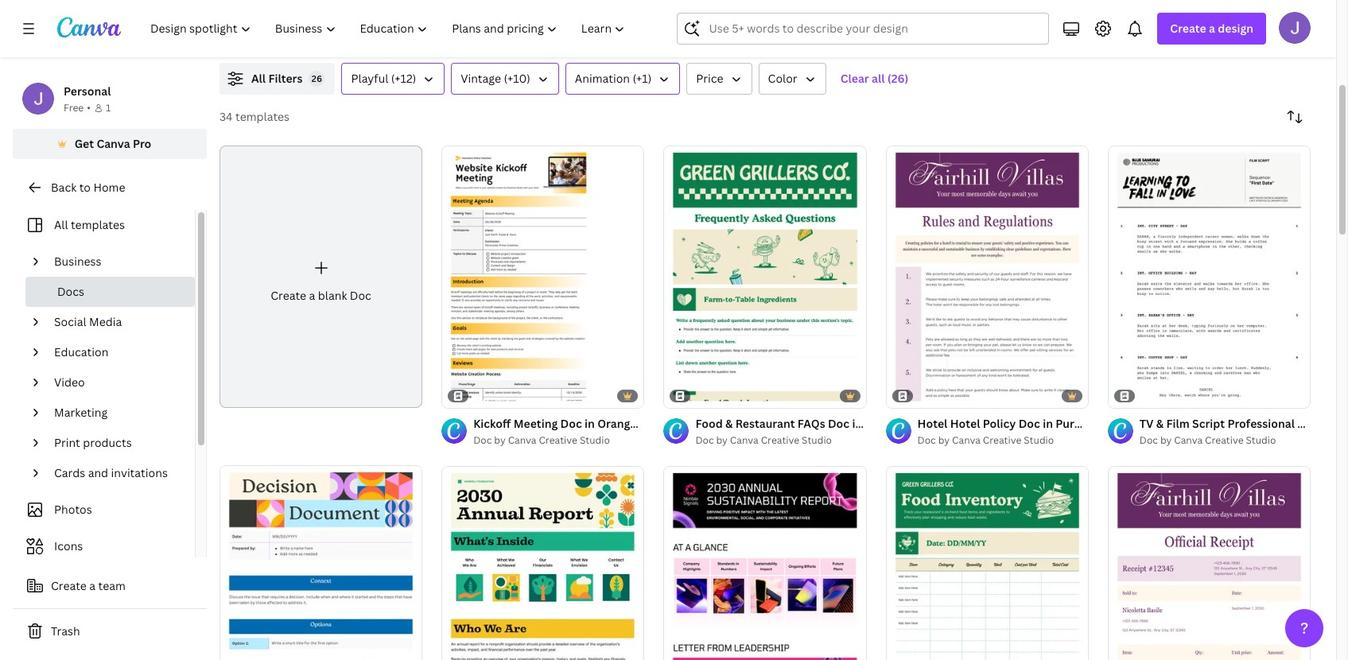 Task type: describe. For each thing, give the bounding box(es) containing it.
vintage (+10) button
[[451, 63, 559, 95]]

home
[[93, 180, 125, 195]]

a for team
[[89, 578, 96, 593]]

animation
[[575, 71, 630, 86]]

business
[[54, 254, 101, 269]]

templates for all templates
[[71, 217, 125, 232]]

print
[[54, 435, 80, 450]]

clear all (26)
[[840, 71, 908, 86]]

marketing link
[[48, 398, 185, 428]]

trash
[[51, 624, 80, 639]]

creative for the doc by canva creative studio 'link' related to the hotel receipt doc in purple cream vintage cinematica style image
[[1205, 434, 1244, 447]]

clear
[[840, 71, 869, 86]]

playful
[[351, 71, 388, 86]]

doc for the tv & film script professional doc in black and white agnostic style image
[[1140, 434, 1158, 447]]

create a design
[[1170, 21, 1253, 36]]

education link
[[48, 337, 185, 367]]

create a blank doc link
[[220, 146, 422, 408]]

a for design
[[1209, 21, 1215, 36]]

personal
[[64, 84, 111, 99]]

video link
[[48, 367, 185, 398]]

pro
[[133, 136, 151, 151]]

tv & film script professional doc in black and white agnostic style image
[[1108, 145, 1311, 408]]

food & restaurant faqs doc in green cream yellow bold nostalgia style image
[[664, 145, 867, 408]]

canva for hotel hotel policy doc in purple cream vintage cinematica style image
[[952, 434, 981, 447]]

a for blank
[[309, 288, 315, 303]]

photos
[[54, 502, 92, 517]]

cards and invitations
[[54, 465, 168, 480]]

all templates link
[[22, 210, 185, 240]]

social
[[54, 314, 86, 329]]

(+10)
[[504, 71, 530, 86]]

34
[[220, 109, 233, 124]]

trash link
[[13, 616, 207, 647]]

price button
[[687, 63, 752, 95]]

studio for the doc by canva creative studio 'link' corresponding to food & restaurant inventory doc in green cream bold nostalgia style image
[[1024, 434, 1054, 447]]

animation (+1)
[[575, 71, 652, 86]]

create a blank doc element
[[220, 146, 422, 408]]

and
[[88, 465, 108, 480]]

doc by canva creative studio link for food & restaurant inventory doc in green cream bold nostalgia style image
[[917, 433, 1089, 449]]

doc by canva creative studio for the hotel receipt doc in purple cream vintage cinematica style image
[[1140, 434, 1276, 447]]

annual sustainability report professional doc in black pink purple tactile 3d style image
[[664, 466, 867, 660]]

doc by canva creative studio link for the hotel receipt doc in purple cream vintage cinematica style image
[[1140, 433, 1311, 449]]

blank
[[318, 288, 347, 303]]

creative for the doc by canva creative studio 'link' corresponding to nonprofit report doc in green yellow orange flat geometric style image
[[539, 434, 577, 447]]

docs
[[57, 284, 84, 299]]

vintage
[[461, 71, 501, 86]]

back to home link
[[13, 172, 207, 204]]

clear all (26) button
[[832, 63, 916, 95]]

icons link
[[22, 531, 185, 561]]

price
[[696, 71, 723, 86]]

by for the doc by canva creative studio 'link' corresponding to food & restaurant inventory doc in green cream bold nostalgia style image
[[938, 434, 950, 447]]

social media link
[[48, 307, 185, 337]]

all templates
[[54, 217, 125, 232]]

top level navigation element
[[140, 13, 639, 45]]

by for the doc by canva creative studio 'link' related to the hotel receipt doc in purple cream vintage cinematica style image
[[1160, 434, 1172, 447]]

color button
[[758, 63, 826, 95]]

photos link
[[22, 495, 185, 525]]

create for create a team
[[51, 578, 87, 593]]

back
[[51, 180, 77, 195]]

kickoff meeting doc in orange black white professional gradients style image
[[442, 145, 645, 408]]

media
[[89, 314, 122, 329]]

all for all filters
[[251, 71, 266, 86]]

canva for the tv & film script professional doc in black and white agnostic style image
[[1174, 434, 1203, 447]]

get canva pro
[[74, 136, 151, 151]]

decision document doc in blue purple grey geometric style image
[[220, 465, 422, 660]]

team
[[98, 578, 126, 593]]

doc for kickoff meeting doc in orange black white professional gradients style image
[[473, 434, 492, 447]]

cards
[[54, 465, 85, 480]]

business link
[[48, 247, 185, 277]]

studio for the doc by canva creative studio 'link' for annual sustainability report professional doc in black pink purple tactile 3d style image
[[802, 434, 832, 447]]



Task type: vqa. For each thing, say whether or not it's contained in the screenshot.
"Free"
yes



Task type: locate. For each thing, give the bounding box(es) containing it.
all
[[251, 71, 266, 86], [54, 217, 68, 232]]

back to home
[[51, 180, 125, 195]]

canva for food & restaurant faqs doc in green cream yellow bold nostalgia style "image"
[[730, 434, 759, 447]]

2 studio from the left
[[802, 434, 832, 447]]

create a design button
[[1157, 13, 1266, 45]]

doc
[[350, 288, 371, 303], [473, 434, 492, 447], [695, 434, 714, 447], [917, 434, 936, 447], [1140, 434, 1158, 447]]

1 doc by canva creative studio link from the left
[[473, 433, 645, 449]]

education
[[54, 344, 108, 359]]

create
[[1170, 21, 1206, 36], [271, 288, 306, 303], [51, 578, 87, 593]]

design
[[1218, 21, 1253, 36]]

to
[[79, 180, 91, 195]]

Search search field
[[709, 14, 1039, 44]]

4 by from the left
[[1160, 434, 1172, 447]]

get canva pro button
[[13, 129, 207, 159]]

create for create a design
[[1170, 21, 1206, 36]]

doc by canva creative studio for nonprofit report doc in green yellow orange flat geometric style image
[[473, 434, 610, 447]]

by for the doc by canva creative studio 'link' corresponding to nonprofit report doc in green yellow orange flat geometric style image
[[494, 434, 506, 447]]

create for create a blank doc
[[271, 288, 306, 303]]

doc by canva creative studio
[[473, 434, 610, 447], [695, 434, 832, 447], [917, 434, 1054, 447], [1140, 434, 1276, 447]]

free
[[64, 101, 84, 115]]

social media
[[54, 314, 122, 329]]

(26)
[[887, 71, 908, 86]]

products
[[83, 435, 132, 450]]

0 vertical spatial create
[[1170, 21, 1206, 36]]

create inside 'dropdown button'
[[1170, 21, 1206, 36]]

0 vertical spatial templates
[[235, 109, 290, 124]]

cards and invitations link
[[48, 458, 185, 488]]

create left blank
[[271, 288, 306, 303]]

color
[[768, 71, 797, 86]]

1 horizontal spatial templates
[[235, 109, 290, 124]]

hotel hotel policy doc in purple cream vintage cinematica style image
[[886, 145, 1089, 408]]

1
[[106, 101, 111, 115]]

0 vertical spatial a
[[1209, 21, 1215, 36]]

Sort by button
[[1279, 101, 1311, 133]]

(+1)
[[633, 71, 652, 86]]

1 horizontal spatial all
[[251, 71, 266, 86]]

all filters
[[251, 71, 303, 86]]

2 doc by canva creative studio from the left
[[695, 434, 832, 447]]

26
[[312, 72, 322, 84]]

playful (+12)
[[351, 71, 416, 86]]

templates right 34
[[235, 109, 290, 124]]

3 doc by canva creative studio link from the left
[[917, 433, 1089, 449]]

templates
[[235, 109, 290, 124], [71, 217, 125, 232]]

create a team
[[51, 578, 126, 593]]

3 doc by canva creative studio from the left
[[917, 434, 1054, 447]]

doc by canva creative studio link for annual sustainability report professional doc in black pink purple tactile 3d style image
[[695, 433, 867, 449]]

a
[[1209, 21, 1215, 36], [309, 288, 315, 303], [89, 578, 96, 593]]

create a team button
[[13, 570, 207, 602]]

marketing
[[54, 405, 107, 420]]

vintage (+10)
[[461, 71, 530, 86]]

1 studio from the left
[[580, 434, 610, 447]]

create left design
[[1170, 21, 1206, 36]]

2 horizontal spatial a
[[1209, 21, 1215, 36]]

creative for the doc by canva creative studio 'link' for annual sustainability report professional doc in black pink purple tactile 3d style image
[[761, 434, 799, 447]]

doc by canva creative studio link
[[473, 433, 645, 449], [695, 433, 867, 449], [917, 433, 1089, 449], [1140, 433, 1311, 449]]

invitations
[[111, 465, 168, 480]]

4 creative from the left
[[1205, 434, 1244, 447]]

canva for kickoff meeting doc in orange black white professional gradients style image
[[508, 434, 536, 447]]

video
[[54, 375, 85, 390]]

get
[[74, 136, 94, 151]]

studio for the doc by canva creative studio 'link' related to the hotel receipt doc in purple cream vintage cinematica style image
[[1246, 434, 1276, 447]]

a inside button
[[89, 578, 96, 593]]

doc for food & restaurant faqs doc in green cream yellow bold nostalgia style "image"
[[695, 434, 714, 447]]

filters
[[268, 71, 303, 86]]

2 by from the left
[[716, 434, 728, 447]]

create a blank doc
[[271, 288, 371, 303]]

1 vertical spatial templates
[[71, 217, 125, 232]]

0 horizontal spatial a
[[89, 578, 96, 593]]

hotel receipt doc in purple cream vintage cinematica style image
[[1108, 466, 1311, 660]]

1 horizontal spatial a
[[309, 288, 315, 303]]

1 vertical spatial all
[[54, 217, 68, 232]]

all left the filters
[[251, 71, 266, 86]]

0 vertical spatial all
[[251, 71, 266, 86]]

create down the icons
[[51, 578, 87, 593]]

nonprofit report doc in green yellow orange flat geometric style image
[[442, 466, 645, 660]]

26 filter options selected element
[[309, 71, 325, 87]]

creative
[[539, 434, 577, 447], [761, 434, 799, 447], [983, 434, 1021, 447], [1205, 434, 1244, 447]]

animation (+1) button
[[565, 63, 680, 95]]

icons
[[54, 538, 83, 554]]

templates for 34 templates
[[235, 109, 290, 124]]

free •
[[64, 101, 91, 115]]

34 templates
[[220, 109, 290, 124]]

canva
[[97, 136, 130, 151], [508, 434, 536, 447], [730, 434, 759, 447], [952, 434, 981, 447], [1174, 434, 1203, 447]]

4 studio from the left
[[1246, 434, 1276, 447]]

templates down back to home
[[71, 217, 125, 232]]

1 vertical spatial a
[[309, 288, 315, 303]]

doc by canva creative studio for annual sustainability report professional doc in black pink purple tactile 3d style image
[[695, 434, 832, 447]]

1 by from the left
[[494, 434, 506, 447]]

create inside button
[[51, 578, 87, 593]]

1 creative from the left
[[539, 434, 577, 447]]

2 doc by canva creative studio link from the left
[[695, 433, 867, 449]]

0 horizontal spatial all
[[54, 217, 68, 232]]

4 doc by canva creative studio from the left
[[1140, 434, 1276, 447]]

print products link
[[48, 428, 185, 458]]

a left design
[[1209, 21, 1215, 36]]

all
[[872, 71, 885, 86]]

by for the doc by canva creative studio 'link' for annual sustainability report professional doc in black pink purple tactile 3d style image
[[716, 434, 728, 447]]

1 vertical spatial create
[[271, 288, 306, 303]]

creative for the doc by canva creative studio 'link' corresponding to food & restaurant inventory doc in green cream bold nostalgia style image
[[983, 434, 1021, 447]]

2 horizontal spatial create
[[1170, 21, 1206, 36]]

3 studio from the left
[[1024, 434, 1054, 447]]

1 horizontal spatial create
[[271, 288, 306, 303]]

by
[[494, 434, 506, 447], [716, 434, 728, 447], [938, 434, 950, 447], [1160, 434, 1172, 447]]

0 horizontal spatial create
[[51, 578, 87, 593]]

doc by canva creative studio link for nonprofit report doc in green yellow orange flat geometric style image
[[473, 433, 645, 449]]

3 creative from the left
[[983, 434, 1021, 447]]

4 doc by canva creative studio link from the left
[[1140, 433, 1311, 449]]

None search field
[[677, 13, 1049, 45]]

doc by canva creative studio for food & restaurant inventory doc in green cream bold nostalgia style image
[[917, 434, 1054, 447]]

all for all templates
[[54, 217, 68, 232]]

print products
[[54, 435, 132, 450]]

2 vertical spatial a
[[89, 578, 96, 593]]

doc for hotel hotel policy doc in purple cream vintage cinematica style image
[[917, 434, 936, 447]]

3 by from the left
[[938, 434, 950, 447]]

•
[[87, 101, 91, 115]]

jacob simon image
[[1279, 12, 1311, 44]]

a left blank
[[309, 288, 315, 303]]

1 doc by canva creative studio from the left
[[473, 434, 610, 447]]

playful (+12) button
[[342, 63, 445, 95]]

all down back at the left top
[[54, 217, 68, 232]]

a inside 'dropdown button'
[[1209, 21, 1215, 36]]

canva inside button
[[97, 136, 130, 151]]

2 creative from the left
[[761, 434, 799, 447]]

2 vertical spatial create
[[51, 578, 87, 593]]

food & restaurant inventory doc in green cream bold nostalgia style image
[[886, 466, 1089, 660]]

studio for the doc by canva creative studio 'link' corresponding to nonprofit report doc in green yellow orange flat geometric style image
[[580, 434, 610, 447]]

0 horizontal spatial templates
[[71, 217, 125, 232]]

a left team
[[89, 578, 96, 593]]

studio
[[580, 434, 610, 447], [802, 434, 832, 447], [1024, 434, 1054, 447], [1246, 434, 1276, 447]]

(+12)
[[391, 71, 416, 86]]



